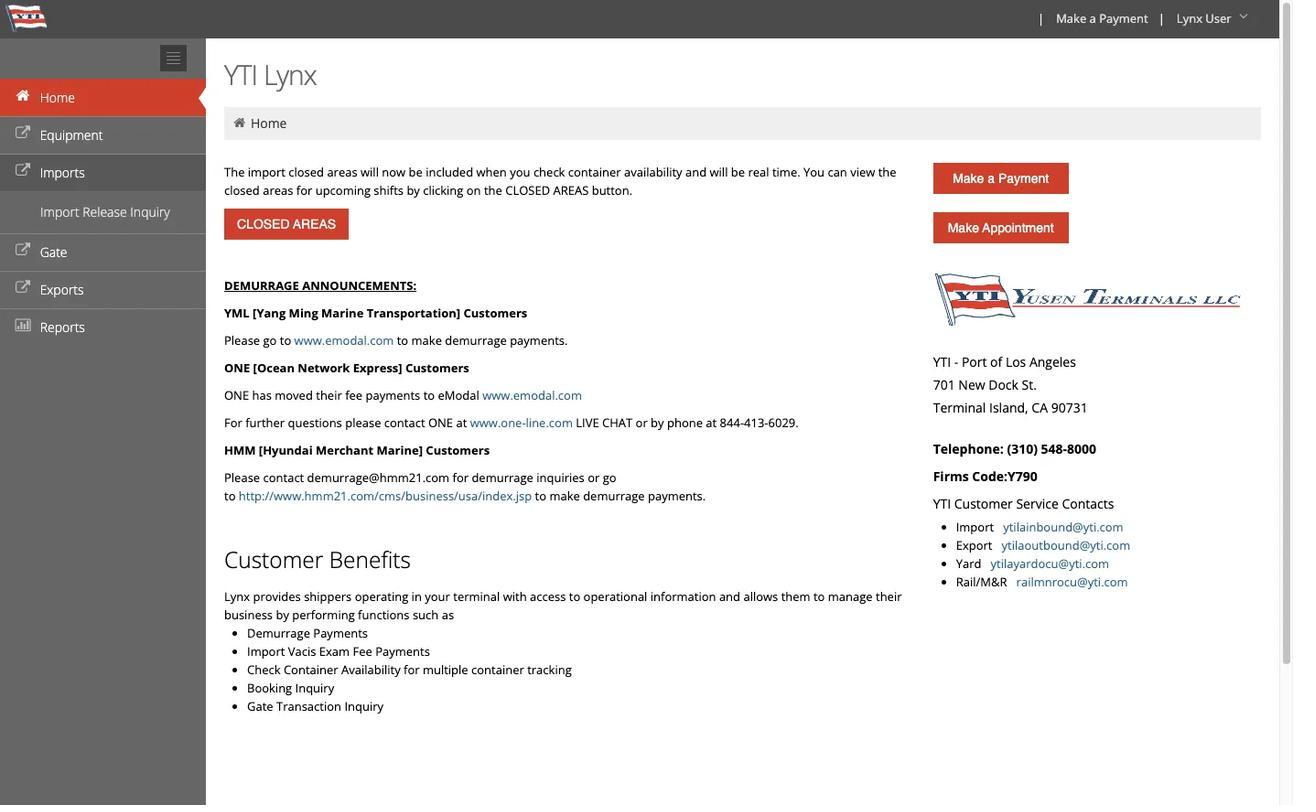 Task type: locate. For each thing, give the bounding box(es) containing it.
2 | from the left
[[1159, 10, 1165, 27]]

0 horizontal spatial make
[[412, 332, 442, 349]]

announcements:
[[302, 277, 417, 294]]

0 horizontal spatial at
[[456, 415, 467, 431]]

one
[[224, 360, 250, 376], [224, 387, 249, 404], [428, 415, 453, 431]]

import release inquiry
[[40, 203, 170, 221]]

www.emodal.com link for to make demurrage payments.
[[294, 332, 394, 349]]

|
[[1038, 10, 1045, 27], [1159, 10, 1165, 27]]

0 vertical spatial payments.
[[510, 332, 568, 349]]

1 vertical spatial contact
[[263, 470, 304, 486]]

dock
[[989, 376, 1019, 394]]

1 horizontal spatial gate
[[247, 699, 273, 715]]

0 horizontal spatial import
[[40, 203, 79, 221]]

areas
[[327, 164, 358, 180], [263, 182, 293, 199]]

0 horizontal spatial www.emodal.com
[[294, 332, 394, 349]]

by right "shifts"
[[407, 182, 420, 199]]

payments up exam
[[313, 625, 368, 642]]

yti down firms
[[934, 495, 951, 513]]

1 vertical spatial gate
[[247, 699, 273, 715]]

customer
[[955, 495, 1013, 513], [224, 545, 323, 575]]

1 vertical spatial for
[[453, 470, 469, 486]]

tracking
[[527, 662, 572, 678]]

by left phone
[[651, 415, 664, 431]]

0 horizontal spatial or
[[588, 470, 600, 486]]

1 vertical spatial import
[[956, 519, 1000, 536]]

www.emodal.com link up www.one-line.com link
[[483, 387, 582, 404]]

transportation]
[[367, 305, 461, 321]]

for inside lynx provides shippers operating in your terminal with access to operational information and allows them to manage their business by performing functions such as demurrage payments import vacis exam fee payments check container availability for multiple container tracking booking inquiry gate transaction inquiry
[[404, 662, 420, 678]]

payment left lynx user
[[1100, 10, 1149, 27]]

go right inquiries
[[603, 470, 617, 486]]

customers up "http://www.hmm21.com/cms/business/usa/index.jsp to make demurrage payments."
[[426, 442, 490, 459]]

1 horizontal spatial their
[[876, 589, 902, 605]]

home right home image
[[40, 89, 75, 106]]

1 horizontal spatial inquiry
[[295, 680, 334, 697]]

one for one [ocean network express] customers
[[224, 360, 250, 376]]

and
[[686, 164, 707, 180], [719, 589, 741, 605]]

or inside please contact demurrage@hmm21.com for demurrage inquiries or go to
[[588, 470, 600, 486]]

please inside please contact demurrage@hmm21.com for demurrage inquiries or go to
[[224, 470, 260, 486]]

closed
[[506, 182, 550, 199]]

1 horizontal spatial payment
[[1100, 10, 1149, 27]]

closed
[[289, 164, 324, 180], [224, 182, 260, 199]]

1 be from the left
[[409, 164, 423, 180]]

external link image down home image
[[14, 127, 32, 140]]

express]
[[353, 360, 402, 376]]

by inside lynx provides shippers operating in your terminal with access to operational information and allows them to manage their business by performing functions such as demurrage payments import vacis exam fee payments check container availability for multiple container tracking booking inquiry gate transaction inquiry
[[276, 607, 289, 623]]

imports
[[40, 164, 85, 181]]

make down inquiries
[[550, 488, 580, 504]]

home link right home icon on the left
[[251, 114, 287, 132]]

will left now
[[361, 164, 379, 180]]

to
[[280, 332, 291, 349], [397, 332, 408, 349], [424, 387, 435, 404], [224, 488, 236, 504], [535, 488, 547, 504], [569, 589, 581, 605], [814, 589, 825, 605]]

the import closed areas will now be included when you check container availability and will be real time.  you can view the closed areas for upcoming shifts by clicking on the closed areas button.
[[224, 164, 897, 199]]

closed down the
[[224, 182, 260, 199]]

marine]
[[377, 442, 423, 459]]

firms code:y790
[[934, 468, 1038, 485]]

please for please contact demurrage@hmm21.com for demurrage inquiries or go to
[[224, 470, 260, 486]]

external link image up the bar chart image
[[14, 244, 32, 257]]

access
[[530, 589, 566, 605]]

0 horizontal spatial lynx
[[224, 589, 250, 605]]

ytilaoutbound@yti.com link
[[1002, 537, 1131, 554]]

for further questions please contact one at www.one-line.com live chat or by phone at 844-413-6029.
[[224, 415, 799, 431]]

to down inquiries
[[535, 488, 547, 504]]

2 vertical spatial by
[[276, 607, 289, 623]]

container up button. on the left top of page
[[568, 164, 621, 180]]

2 horizontal spatial for
[[453, 470, 469, 486]]

yti up home icon on the left
[[224, 56, 257, 93]]

0 vertical spatial lynx
[[1177, 10, 1203, 27]]

home link
[[0, 79, 206, 116], [251, 114, 287, 132]]

701
[[934, 376, 955, 394]]

1 vertical spatial go
[[603, 470, 617, 486]]

1 horizontal spatial make
[[550, 488, 580, 504]]

upcoming
[[316, 182, 371, 199]]

lynx
[[1177, 10, 1203, 27], [264, 56, 317, 93], [224, 589, 250, 605]]

lynx inside lynx provides shippers operating in your terminal with access to operational information and allows them to manage their business by performing functions such as demurrage payments import vacis exam fee payments check container availability for multiple container tracking booking inquiry gate transaction inquiry
[[224, 589, 250, 605]]

1 vertical spatial home
[[251, 114, 287, 132]]

customers right transportation]
[[464, 305, 528, 321]]

0 vertical spatial import
[[40, 203, 79, 221]]

customer down firms code:y790
[[955, 495, 1013, 513]]

1 horizontal spatial at
[[706, 415, 717, 431]]

0 vertical spatial payment
[[1100, 10, 1149, 27]]

external link image left imports
[[14, 165, 32, 178]]

www.emodal.com up www.one-line.com link
[[483, 387, 582, 404]]

ytilaoutbound@yti.com
[[1002, 537, 1131, 554]]

external link image for exports
[[14, 282, 32, 295]]

release
[[83, 203, 127, 221]]

yti left -
[[934, 353, 951, 371]]

make
[[412, 332, 442, 349], [550, 488, 580, 504]]

0 vertical spatial a
[[1090, 10, 1097, 27]]

the down when at top left
[[484, 182, 502, 199]]

allows
[[744, 589, 778, 605]]

0 vertical spatial make
[[1057, 10, 1087, 27]]

customers up emodal
[[406, 360, 469, 376]]

external link image inside exports link
[[14, 282, 32, 295]]

1 horizontal spatial import
[[247, 644, 285, 660]]

please down hmm
[[224, 470, 260, 486]]

www.emodal.com down the marine
[[294, 332, 394, 349]]

you
[[804, 164, 825, 180]]

2 horizontal spatial by
[[651, 415, 664, 431]]

closed right the import
[[289, 164, 324, 180]]

0 horizontal spatial www.emodal.com link
[[294, 332, 394, 349]]

0 vertical spatial demurrage
[[445, 332, 507, 349]]

0 vertical spatial customer
[[955, 495, 1013, 513]]

0 horizontal spatial |
[[1038, 10, 1045, 27]]

1 horizontal spatial or
[[636, 415, 648, 431]]

gate up exports
[[40, 244, 67, 261]]

import for import release inquiry
[[40, 203, 79, 221]]

www.one-
[[470, 415, 526, 431]]

demurrage inside please contact demurrage@hmm21.com for demurrage inquiries or go to
[[472, 470, 534, 486]]

1 vertical spatial payment
[[999, 171, 1049, 186]]

2 vertical spatial customers
[[426, 442, 490, 459]]

0 vertical spatial www.emodal.com
[[294, 332, 394, 349]]

2 vertical spatial yti
[[934, 495, 951, 513]]

1 horizontal spatial and
[[719, 589, 741, 605]]

0 horizontal spatial home link
[[0, 79, 206, 116]]

1 | from the left
[[1038, 10, 1045, 27]]

home link up equipment
[[0, 79, 206, 116]]

1 vertical spatial inquiry
[[295, 680, 334, 697]]

inquiry
[[130, 203, 170, 221], [295, 680, 334, 697], [345, 699, 384, 715]]

code:y790
[[973, 468, 1038, 485]]

make down transportation]
[[412, 332, 442, 349]]

external link image
[[14, 127, 32, 140], [14, 244, 32, 257]]

st.
[[1022, 376, 1037, 394]]

contact down [hyundai
[[263, 470, 304, 486]]

1 horizontal spatial closed
[[289, 164, 324, 180]]

inquiry inside import release inquiry link
[[130, 203, 170, 221]]

areas down the import
[[263, 182, 293, 199]]

home right home icon on the left
[[251, 114, 287, 132]]

container left tracking
[[471, 662, 524, 678]]

import down imports
[[40, 203, 79, 221]]

external link image inside equipment link
[[14, 127, 32, 140]]

0 vertical spatial and
[[686, 164, 707, 180]]

railmnrocu@yti.com
[[1017, 574, 1128, 590]]

and right availability
[[686, 164, 707, 180]]

please contact demurrage@hmm21.com for demurrage inquiries or go to
[[224, 470, 617, 504]]

payments. down phone
[[648, 488, 706, 504]]

1 at from the left
[[456, 415, 467, 431]]

0 horizontal spatial be
[[409, 164, 423, 180]]

0 vertical spatial areas
[[327, 164, 358, 180]]

further
[[246, 415, 285, 431]]

areas up the "upcoming" on the left top of page
[[327, 164, 358, 180]]

0 vertical spatial contact
[[384, 415, 425, 431]]

www.emodal.com link down the marine
[[294, 332, 394, 349]]

payments. up line.com
[[510, 332, 568, 349]]

1 external link image from the top
[[14, 127, 32, 140]]

for left the "upcoming" on the left top of page
[[296, 182, 312, 199]]

their left fee
[[316, 387, 342, 404]]

inquiry down availability
[[345, 699, 384, 715]]

external link image
[[14, 165, 32, 178], [14, 282, 32, 295]]

demurrage up emodal
[[445, 332, 507, 349]]

1 horizontal spatial container
[[568, 164, 621, 180]]

0 vertical spatial please
[[224, 332, 260, 349]]

import up check
[[247, 644, 285, 660]]

413-
[[744, 415, 769, 431]]

to up the [ocean
[[280, 332, 291, 349]]

0 horizontal spatial and
[[686, 164, 707, 180]]

for up "http://www.hmm21.com/cms/business/usa/index.jsp to make demurrage payments."
[[453, 470, 469, 486]]

go down [yang
[[263, 332, 277, 349]]

1 vertical spatial please
[[224, 470, 260, 486]]

real
[[748, 164, 770, 180]]

0 vertical spatial their
[[316, 387, 342, 404]]

2 vertical spatial import
[[247, 644, 285, 660]]

1 horizontal spatial be
[[731, 164, 745, 180]]

railmnrocu@yti.com link
[[1017, 574, 1128, 590]]

import up export
[[956, 519, 1000, 536]]

by
[[407, 182, 420, 199], [651, 415, 664, 431], [276, 607, 289, 623]]

www.emodal.com link
[[294, 332, 394, 349], [483, 387, 582, 404]]

customer up provides
[[224, 545, 323, 575]]

reports link
[[0, 309, 206, 346]]

www.emodal.com link for one has moved their fee payments to emodal www.emodal.com
[[483, 387, 582, 404]]

at down emodal
[[456, 415, 467, 431]]

0 horizontal spatial payment
[[999, 171, 1049, 186]]

1 vertical spatial make a payment
[[953, 171, 1049, 186]]

be left real
[[731, 164, 745, 180]]

0 vertical spatial make a payment
[[1057, 10, 1149, 27]]

home image
[[14, 90, 32, 103]]

gate down "booking"
[[247, 699, 273, 715]]

at left 844-
[[706, 415, 717, 431]]

1 vertical spatial make
[[550, 488, 580, 504]]

1 will from the left
[[361, 164, 379, 180]]

a
[[1090, 10, 1097, 27], [988, 171, 995, 186]]

yti for yti - port of los angeles 701 new dock st. terminal island, ca 90731
[[934, 353, 951, 371]]

1 vertical spatial and
[[719, 589, 741, 605]]

6029.
[[769, 415, 799, 431]]

1 vertical spatial their
[[876, 589, 902, 605]]

firms
[[934, 468, 969, 485]]

make for the make appointment link at the right
[[948, 221, 980, 235]]

or right the chat
[[636, 415, 648, 431]]

0 vertical spatial yti
[[224, 56, 257, 93]]

1 horizontal spatial make a payment
[[1057, 10, 1149, 27]]

ytilayardocu@yti.com link
[[991, 556, 1110, 572]]

for left "multiple" in the bottom left of the page
[[404, 662, 420, 678]]

payment up appointment
[[999, 171, 1049, 186]]

operational
[[584, 589, 648, 605]]

0 vertical spatial go
[[263, 332, 277, 349]]

[ocean
[[253, 360, 295, 376]]

(310)
[[1007, 440, 1038, 458]]

container inside lynx provides shippers operating in your terminal with access to operational information and allows them to manage their business by performing functions such as demurrage payments import vacis exam fee payments check container availability for multiple container tracking booking inquiry gate transaction inquiry
[[471, 662, 524, 678]]

questions
[[288, 415, 342, 431]]

0 horizontal spatial inquiry
[[130, 203, 170, 221]]

2 please from the top
[[224, 470, 260, 486]]

0 vertical spatial make a payment link
[[1048, 0, 1155, 38]]

payments up availability
[[375, 644, 430, 660]]

the right view
[[879, 164, 897, 180]]

go inside please contact demurrage@hmm21.com for demurrage inquiries or go to
[[603, 470, 617, 486]]

demurrage up "http://www.hmm21.com/cms/business/usa/index.jsp to make demurrage payments."
[[472, 470, 534, 486]]

one left the [ocean
[[224, 360, 250, 376]]

yti for yti lynx
[[224, 56, 257, 93]]

can
[[828, 164, 848, 180]]

1 horizontal spatial payments.
[[648, 488, 706, 504]]

make a payment link
[[1048, 0, 1155, 38], [934, 163, 1069, 194]]

and left allows
[[719, 589, 741, 605]]

one left 'has'
[[224, 387, 249, 404]]

terminal
[[453, 589, 500, 605]]

2 vertical spatial for
[[404, 662, 420, 678]]

1 vertical spatial www.emodal.com link
[[483, 387, 582, 404]]

inquiry down the container
[[295, 680, 334, 697]]

external link image up the bar chart image
[[14, 282, 32, 295]]

reports
[[40, 319, 85, 336]]

please
[[224, 332, 260, 349], [224, 470, 260, 486]]

yti inside yti - port of los angeles 701 new dock st. terminal island, ca 90731
[[934, 353, 951, 371]]

0 vertical spatial inquiry
[[130, 203, 170, 221]]

-
[[955, 353, 959, 371]]

be right now
[[409, 164, 423, 180]]

0 horizontal spatial will
[[361, 164, 379, 180]]

0 horizontal spatial a
[[988, 171, 995, 186]]

0 horizontal spatial go
[[263, 332, 277, 349]]

their right manage
[[876, 589, 902, 605]]

2 external link image from the top
[[14, 244, 32, 257]]

external link image for equipment
[[14, 127, 32, 140]]

0 horizontal spatial for
[[296, 182, 312, 199]]

inquiry right release at top
[[130, 203, 170, 221]]

None submit
[[224, 209, 349, 240]]

telephone: (310) 548-8000
[[934, 440, 1097, 458]]

contact down one has moved their fee payments to emodal www.emodal.com
[[384, 415, 425, 431]]

for
[[296, 182, 312, 199], [453, 470, 469, 486], [404, 662, 420, 678]]

2 external link image from the top
[[14, 282, 32, 295]]

0 vertical spatial www.emodal.com link
[[294, 332, 394, 349]]

1 horizontal spatial |
[[1159, 10, 1165, 27]]

1 horizontal spatial areas
[[327, 164, 358, 180]]

exam
[[319, 644, 350, 660]]

import
[[248, 164, 286, 180]]

customer benefits
[[224, 545, 411, 575]]

now
[[382, 164, 406, 180]]

contact
[[384, 415, 425, 431], [263, 470, 304, 486]]

0 horizontal spatial by
[[276, 607, 289, 623]]

import inside lynx provides shippers operating in your terminal with access to operational information and allows them to manage their business by performing functions such as demurrage payments import vacis exam fee payments check container availability for multiple container tracking booking inquiry gate transaction inquiry
[[247, 644, 285, 660]]

customers for hmm [hyundai merchant marine] customers
[[426, 442, 490, 459]]

on
[[467, 182, 481, 199]]

by up the 'demurrage' at the bottom left of the page
[[276, 607, 289, 623]]

or right inquiries
[[588, 470, 600, 486]]

demurrage
[[445, 332, 507, 349], [472, 470, 534, 486], [583, 488, 645, 504]]

1 vertical spatial one
[[224, 387, 249, 404]]

such
[[413, 607, 439, 623]]

1 please from the top
[[224, 332, 260, 349]]

0 vertical spatial gate
[[40, 244, 67, 261]]

at
[[456, 415, 467, 431], [706, 415, 717, 431]]

www.emodal.com
[[294, 332, 394, 349], [483, 387, 582, 404]]

1 external link image from the top
[[14, 165, 32, 178]]

0 vertical spatial or
[[636, 415, 648, 431]]

0 vertical spatial container
[[568, 164, 621, 180]]

import release inquiry link
[[0, 199, 206, 226]]

2 at from the left
[[706, 415, 717, 431]]

2 horizontal spatial import
[[956, 519, 1000, 536]]

to down hmm
[[224, 488, 236, 504]]

will left real
[[710, 164, 728, 180]]

1 vertical spatial container
[[471, 662, 524, 678]]

please down yml
[[224, 332, 260, 349]]

phone
[[667, 415, 703, 431]]

[hyundai
[[259, 442, 313, 459]]

make appointment link
[[934, 212, 1069, 244]]

2 horizontal spatial lynx
[[1177, 10, 1203, 27]]

1 vertical spatial www.emodal.com
[[483, 387, 582, 404]]

or
[[636, 415, 648, 431], [588, 470, 600, 486]]

2 be from the left
[[731, 164, 745, 180]]

0 vertical spatial the
[[879, 164, 897, 180]]

external link image inside imports link
[[14, 165, 32, 178]]

1 horizontal spatial lynx
[[264, 56, 317, 93]]

0 vertical spatial by
[[407, 182, 420, 199]]

will
[[361, 164, 379, 180], [710, 164, 728, 180]]

2 vertical spatial inquiry
[[345, 699, 384, 715]]

external link image inside gate link
[[14, 244, 32, 257]]

1 vertical spatial a
[[988, 171, 995, 186]]

1 vertical spatial or
[[588, 470, 600, 486]]

one down emodal
[[428, 415, 453, 431]]

live
[[576, 415, 599, 431]]

demurrage down inquiries
[[583, 488, 645, 504]]

0 vertical spatial external link image
[[14, 127, 32, 140]]

please for please go to www.emodal.com to make demurrage payments.
[[224, 332, 260, 349]]

line.com
[[526, 415, 573, 431]]

2 will from the left
[[710, 164, 728, 180]]



Task type: vqa. For each thing, say whether or not it's contained in the screenshot.
Login in button
no



Task type: describe. For each thing, give the bounding box(es) containing it.
container inside the import closed areas will now be included when you check container availability and will be real time.  you can view the closed areas for upcoming shifts by clicking on the closed areas button.
[[568, 164, 621, 180]]

0 vertical spatial make
[[412, 332, 442, 349]]

please
[[345, 415, 381, 431]]

to right access
[[569, 589, 581, 605]]

rail/m&r
[[956, 574, 1007, 590]]

for
[[224, 415, 242, 431]]

import for import
[[956, 519, 1000, 536]]

external link image for gate
[[14, 244, 32, 257]]

appointment
[[983, 221, 1054, 235]]

export ytilaoutbound@yti.com yard ytilayardocu@yti.com rail/m&r railmnrocu@yti.com
[[956, 537, 1131, 590]]

1 vertical spatial payments.
[[648, 488, 706, 504]]

emodal
[[438, 387, 480, 404]]

1 horizontal spatial home link
[[251, 114, 287, 132]]

external link image for imports
[[14, 165, 32, 178]]

0 horizontal spatial make a payment
[[953, 171, 1049, 186]]

operating
[[355, 589, 409, 605]]

yml [yang ming marine transportation] customers
[[224, 305, 528, 321]]

1 vertical spatial customer
[[224, 545, 323, 575]]

demurrage@hmm21.com
[[307, 470, 450, 486]]

0 vertical spatial customers
[[464, 305, 528, 321]]

to down transportation]
[[397, 332, 408, 349]]

yti for yti customer service contacts
[[934, 495, 951, 513]]

1 horizontal spatial payments
[[375, 644, 430, 660]]

has
[[252, 387, 272, 404]]

them
[[782, 589, 811, 605]]

booking
[[247, 680, 292, 697]]

lynx for user
[[1177, 10, 1203, 27]]

your
[[425, 589, 450, 605]]

for inside please contact demurrage@hmm21.com for demurrage inquiries or go to
[[453, 470, 469, 486]]

ytilainbound@yti.com link
[[1004, 519, 1124, 536]]

benefits
[[329, 545, 411, 575]]

ytilayardocu@yti.com
[[991, 556, 1110, 572]]

demurrage announcements:
[[224, 277, 417, 294]]

yti lynx
[[224, 56, 317, 93]]

customers for one [ocean network express] customers
[[406, 360, 469, 376]]

0 horizontal spatial home
[[40, 89, 75, 106]]

by inside the import closed areas will now be included when you check container availability and will be real time.  you can view the closed areas for upcoming shifts by clicking on the closed areas button.
[[407, 182, 420, 199]]

ytilainbound@yti.com
[[1004, 519, 1124, 536]]

gate inside lynx provides shippers operating in your terminal with access to operational information and allows them to manage their business by performing functions such as demurrage payments import vacis exam fee payments check container availability for multiple container tracking booking inquiry gate transaction inquiry
[[247, 699, 273, 715]]

make for make a payment link to the bottom
[[953, 171, 985, 186]]

2 horizontal spatial inquiry
[[345, 699, 384, 715]]

www.one-line.com link
[[470, 415, 573, 431]]

the
[[224, 164, 245, 180]]

home image
[[232, 116, 248, 129]]

90731
[[1052, 399, 1088, 417]]

exports link
[[0, 271, 206, 309]]

network
[[298, 360, 350, 376]]

one [ocean network express] customers
[[224, 360, 469, 376]]

gate link
[[0, 233, 206, 271]]

lynx user
[[1177, 10, 1232, 27]]

1 vertical spatial the
[[484, 182, 502, 199]]

in
[[412, 589, 422, 605]]

1 vertical spatial make a payment link
[[934, 163, 1069, 194]]

los
[[1006, 353, 1027, 371]]

0 horizontal spatial payments
[[313, 625, 368, 642]]

8000
[[1068, 440, 1097, 458]]

service
[[1017, 495, 1059, 513]]

1 horizontal spatial customer
[[955, 495, 1013, 513]]

information
[[651, 589, 716, 605]]

business
[[224, 607, 273, 623]]

0 horizontal spatial areas
[[263, 182, 293, 199]]

their inside lynx provides shippers operating in your terminal with access to operational information and allows them to manage their business by performing functions such as demurrage payments import vacis exam fee payments check container availability for multiple container tracking booking inquiry gate transaction inquiry
[[876, 589, 902, 605]]

merchant
[[316, 442, 374, 459]]

and inside the import closed areas will now be included when you check container availability and will be real time.  you can view the closed areas for upcoming shifts by clicking on the closed areas button.
[[686, 164, 707, 180]]

2 vertical spatial one
[[428, 415, 453, 431]]

telephone:
[[934, 440, 1004, 458]]

lynx provides shippers operating in your terminal with access to operational information and allows them to manage their business by performing functions such as demurrage payments import vacis exam fee payments check container availability for multiple container tracking booking inquiry gate transaction inquiry
[[224, 589, 902, 715]]

2 vertical spatial demurrage
[[583, 488, 645, 504]]

1 horizontal spatial the
[[879, 164, 897, 180]]

clicking
[[423, 182, 464, 199]]

fee
[[353, 644, 372, 660]]

of
[[991, 353, 1003, 371]]

new
[[959, 376, 986, 394]]

exports
[[40, 281, 84, 298]]

1 horizontal spatial contact
[[384, 415, 425, 431]]

0 vertical spatial closed
[[289, 164, 324, 180]]

vacis
[[288, 644, 316, 660]]

and inside lynx provides shippers operating in your terminal with access to operational information and allows them to manage their business by performing functions such as demurrage payments import vacis exam fee payments check container availability for multiple container tracking booking inquiry gate transaction inquiry
[[719, 589, 741, 605]]

1 vertical spatial lynx
[[264, 56, 317, 93]]

1 horizontal spatial home
[[251, 114, 287, 132]]

transaction
[[276, 699, 341, 715]]

time.
[[773, 164, 801, 180]]

yti - port of los angeles 701 new dock st. terminal island, ca 90731
[[934, 353, 1088, 417]]

areas
[[553, 182, 589, 199]]

hmm
[[224, 442, 256, 459]]

chat
[[602, 415, 633, 431]]

contacts
[[1062, 495, 1115, 513]]

http://www.hmm21.com/cms/business/usa/index.jsp
[[239, 488, 532, 504]]

844-
[[720, 415, 744, 431]]

contact inside please contact demurrage@hmm21.com for demurrage inquiries or go to
[[263, 470, 304, 486]]

1 vertical spatial by
[[651, 415, 664, 431]]

container
[[284, 662, 338, 678]]

angle down image
[[1235, 10, 1253, 23]]

demurrage
[[247, 625, 310, 642]]

terminal
[[934, 399, 986, 417]]

1 vertical spatial closed
[[224, 182, 260, 199]]

marine
[[321, 305, 364, 321]]

to inside please contact demurrage@hmm21.com for demurrage inquiries or go to
[[224, 488, 236, 504]]

yml
[[224, 305, 250, 321]]

lynx for provides
[[224, 589, 250, 605]]

when
[[477, 164, 507, 180]]

as
[[442, 607, 454, 623]]

1 horizontal spatial a
[[1090, 10, 1097, 27]]

hmm [hyundai merchant marine] customers
[[224, 442, 490, 459]]

port
[[962, 353, 987, 371]]

fee
[[345, 387, 363, 404]]

lynx user link
[[1169, 0, 1260, 38]]

included
[[426, 164, 473, 180]]

user
[[1206, 10, 1232, 27]]

bar chart image
[[14, 320, 32, 332]]

ca
[[1032, 399, 1048, 417]]

for inside the import closed areas will now be included when you check container availability and will be real time.  you can view the closed areas for upcoming shifts by clicking on the closed areas button.
[[296, 182, 312, 199]]

to right them
[[814, 589, 825, 605]]

with
[[503, 589, 527, 605]]

island,
[[990, 399, 1029, 417]]

to left emodal
[[424, 387, 435, 404]]

equipment
[[40, 126, 103, 144]]

shippers
[[304, 589, 352, 605]]

check
[[534, 164, 565, 180]]

http://www.hmm21.com/cms/business/usa/index.jsp to make demurrage payments.
[[239, 488, 706, 504]]

ming
[[289, 305, 318, 321]]

[yang
[[253, 305, 286, 321]]

performing
[[292, 607, 355, 623]]

one for one has moved their fee payments to emodal www.emodal.com
[[224, 387, 249, 404]]

demurrage
[[224, 277, 299, 294]]

1 horizontal spatial www.emodal.com
[[483, 387, 582, 404]]



